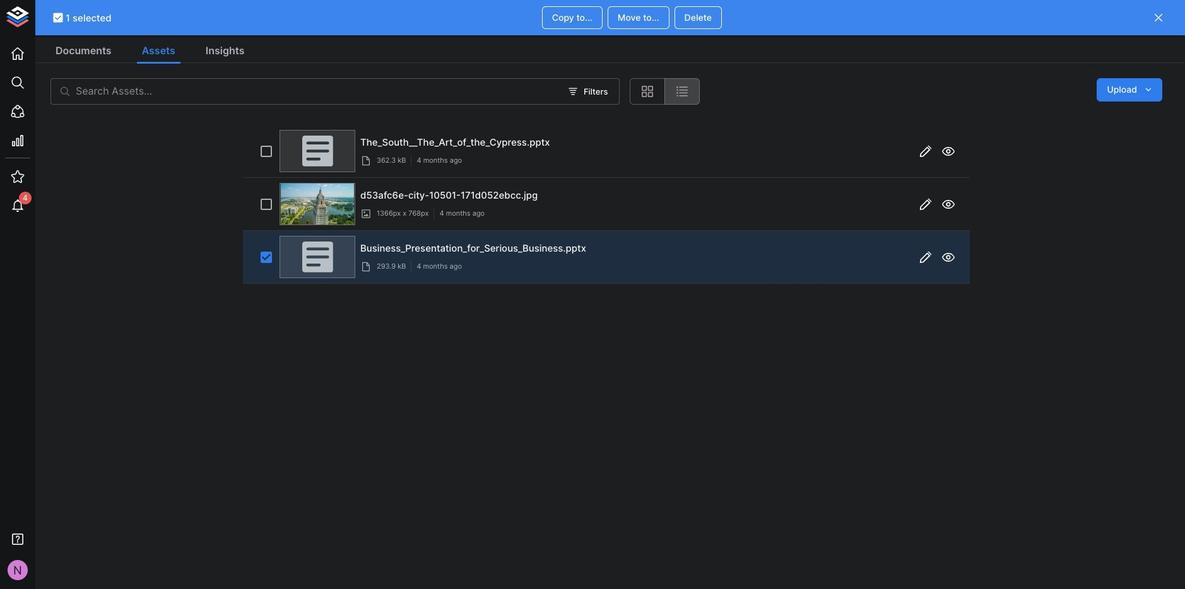 Task type: vqa. For each thing, say whether or not it's contained in the screenshot.
group
yes



Task type: locate. For each thing, give the bounding box(es) containing it.
Search Assets... text field
[[76, 78, 561, 105]]

d53afc6e city 10501 171d052ebcc.jpg image
[[281, 184, 354, 225]]

group
[[630, 78, 700, 105]]



